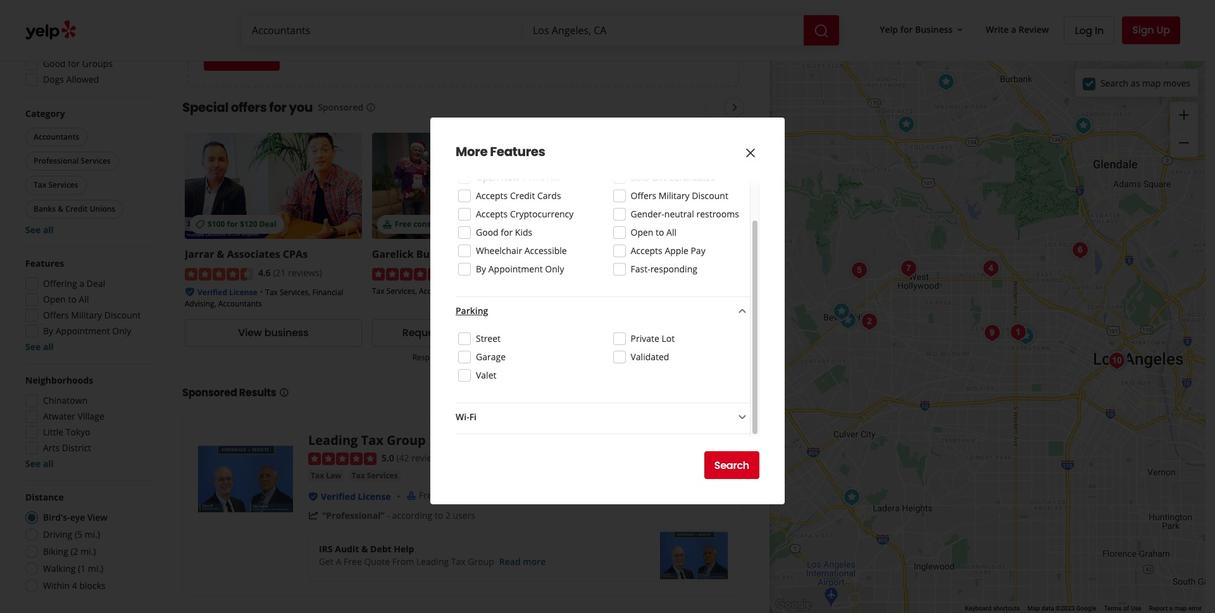 Task type: vqa. For each thing, say whether or not it's contained in the screenshot.
the More link
no



Task type: locate. For each thing, give the bounding box(es) containing it.
tax law
[[311, 471, 342, 482]]

2 see all from the top
[[25, 341, 54, 353]]

dogs allowed
[[43, 73, 99, 85]]

for right 'yelp'
[[900, 23, 913, 35]]

1 consultation from the left
[[455, 326, 519, 341]]

for inside more features dialog
[[501, 227, 513, 239]]

0 vertical spatial appointment
[[488, 263, 543, 275]]

good up wheelchair
[[476, 227, 499, 239]]

24 chevron down v2 image down bookkeepers,
[[735, 304, 750, 319]]

accountants up professional
[[34, 132, 79, 142]]

mi.) right (5
[[85, 529, 100, 541]]

zoom out image
[[1177, 136, 1192, 151]]

free down audit
[[344, 557, 362, 569]]

search inside search button
[[714, 459, 749, 473]]

map data ©2023 google
[[1028, 606, 1097, 613]]

a inside 'button'
[[446, 326, 452, 341]]

0 horizontal spatial sponsored
[[182, 386, 237, 401]]

village
[[78, 411, 104, 423]]

search as map moves
[[1101, 77, 1191, 89]]

about right us
[[232, 10, 257, 22]]

0 vertical spatial accepts
[[476, 190, 508, 202]]

4.6 (21 reviews)
[[258, 267, 322, 279]]

responds for consultation
[[412, 352, 447, 363]]

about left 3
[[458, 352, 479, 363]]

responds down request a consultation
[[412, 352, 447, 363]]

about
[[232, 10, 257, 22], [458, 352, 479, 363], [638, 352, 659, 363]]

4.6 star rating image
[[185, 268, 253, 281]]

to inside group
[[68, 294, 77, 306]]

1 vertical spatial all
[[43, 341, 54, 353]]

5.0 (42 reviews)
[[382, 452, 446, 464]]

see all button for chinatown
[[25, 458, 54, 470]]

tax services button down the 5.0
[[349, 470, 400, 483]]

for for $100 for $120 deal
[[227, 219, 238, 230]]

free consultations link for consultation
[[372, 133, 549, 240]]

map right as
[[1142, 77, 1161, 89]]

reviews) for garelick business management
[[475, 267, 509, 279]]

1 horizontal spatial map
[[1175, 606, 1187, 613]]

2 horizontal spatial reviews)
[[475, 267, 509, 279]]

24 chevron down v2 image up search button
[[735, 410, 750, 426]]

reviews) down cpas
[[288, 267, 322, 279]]

2 consultation from the left
[[660, 326, 724, 341]]

google image
[[773, 598, 815, 614]]

taxplus image
[[760, 458, 785, 483]]

by appointment only down wheelchair accessible
[[476, 263, 564, 275]]

1 vertical spatial accepts
[[476, 208, 508, 220]]

services down reviews
[[574, 296, 602, 307]]

1 horizontal spatial associates
[[624, 248, 677, 262]]

tax services button down professional
[[25, 176, 86, 195]]

1 horizontal spatial offers military discount
[[631, 190, 728, 202]]

use
[[1131, 606, 1142, 613]]

2 responds from the left
[[593, 352, 628, 363]]

associates inside psl cpa and associates no reviews accountants, bookkeepers, tax services
[[624, 248, 677, 262]]

1 horizontal spatial services,
[[386, 286, 417, 297]]

1 vertical spatial only
[[112, 325, 131, 337]]

& up 4.6 star rating image
[[217, 248, 224, 262]]

open to all down offering
[[43, 294, 89, 306]]

deal right offering
[[87, 278, 105, 290]]

chinatown
[[43, 395, 87, 407]]

2 associates from the left
[[624, 248, 677, 262]]

16 deal v2 image
[[195, 220, 205, 230]]

discount inside more features dialog
[[692, 190, 728, 202]]

1 vertical spatial map
[[1175, 606, 1187, 613]]

business
[[264, 326, 309, 341], [570, 490, 606, 502]]

military down offering a deal
[[71, 310, 102, 322]]

sponsored results
[[182, 386, 276, 401]]

1 24 chevron down v2 image from the top
[[735, 304, 750, 319]]

license down tax services 'link'
[[358, 491, 391, 503]]

1 request from the left
[[402, 326, 443, 341]]

a right report
[[1170, 606, 1173, 613]]

1 horizontal spatial tax services
[[352, 471, 398, 482]]

request for request a consultation
[[402, 326, 443, 341]]

1 horizontal spatial about
[[458, 352, 479, 363]]

about for request a virtual consultation
[[638, 352, 659, 363]]

1 vertical spatial by
[[43, 325, 53, 337]]

0 vertical spatial leading
[[308, 432, 358, 449]]

appointment inside more features dialog
[[488, 263, 543, 275]]

1 horizontal spatial and
[[602, 248, 621, 262]]

consultations up psl cpa and associates link
[[601, 219, 652, 230]]

verified license button for the rightmost 16 verified v2 icon
[[321, 491, 391, 503]]

services, down 4.6 (21 reviews)
[[280, 287, 310, 298]]

and right cpa on the top left
[[602, 248, 621, 262]]

in right years
[[560, 490, 568, 502]]

0 horizontal spatial accountants
[[34, 132, 79, 142]]

1 vertical spatial military
[[71, 310, 102, 322]]

consultations up garelick business management
[[413, 219, 465, 230]]

mi.) for walking (1 mi.)
[[88, 563, 103, 575]]

all for offering a deal
[[43, 341, 54, 353]]

sponsored for sponsored
[[318, 102, 363, 114]]

accepts
[[476, 190, 508, 202], [476, 208, 508, 220], [631, 245, 663, 257]]

consultation up garage
[[455, 326, 519, 341]]

1 horizontal spatial 16 verified v2 image
[[308, 492, 318, 503]]

0 vertical spatial all
[[667, 227, 677, 239]]

0 horizontal spatial reviews)
[[288, 267, 322, 279]]

driving (5 mi.)
[[43, 529, 100, 541]]

0 horizontal spatial request
[[402, 326, 443, 341]]

offers down the sells
[[631, 190, 656, 202]]

©2023
[[1056, 606, 1075, 613]]

3 see all from the top
[[25, 458, 54, 470]]

psl cpa and associates image
[[1014, 322, 1040, 348]]

terms of use link
[[1104, 606, 1142, 613]]

16 trending v2 image
[[308, 511, 318, 522]]

features inside dialog
[[490, 143, 545, 161]]

0 vertical spatial by
[[476, 263, 486, 275]]

services inside button
[[81, 156, 111, 166]]

offers inside group
[[43, 310, 69, 322]]

from
[[365, 10, 385, 22]]

bookkeepers,
[[688, 284, 736, 295]]

2 vertical spatial accepts
[[631, 245, 663, 257]]

tax services down professional
[[34, 180, 78, 191]]

for for good for kids
[[501, 227, 513, 239]]

2 request from the left
[[572, 326, 613, 341]]

all down banks
[[43, 224, 54, 236]]

to left 2 at the left of the page
[[435, 510, 443, 522]]

&
[[58, 204, 63, 215], [217, 248, 224, 262], [361, 544, 368, 556]]

neutral
[[664, 208, 694, 220]]

2 horizontal spatial &
[[361, 544, 368, 556]]

1 vertical spatial mi.)
[[80, 546, 96, 558]]

24 chevron down v2 image for wi-fi
[[735, 410, 750, 426]]

0 vertical spatial offers military discount
[[631, 190, 728, 202]]

1 free consultations link from the left
[[372, 133, 549, 240]]

offering a deal
[[43, 278, 105, 290]]

1 vertical spatial see all
[[25, 341, 54, 353]]

good inside more features dialog
[[476, 227, 499, 239]]

view down tax services, financial advising, accountants
[[238, 326, 262, 341]]

offers up outdoor
[[43, 10, 69, 22]]

free consultations for consultation
[[395, 219, 465, 230]]

jarrar
[[185, 248, 214, 262]]

for up the dogs allowed
[[68, 58, 80, 70]]

5 star rating image
[[308, 453, 377, 466]]

view business
[[238, 326, 309, 341]]

free consultations up garelick business management
[[395, 219, 465, 230]]

option group
[[22, 492, 157, 597]]

2 vertical spatial see all
[[25, 458, 54, 470]]

4.8 (25 reviews)
[[445, 267, 509, 279]]

in down the private
[[630, 352, 636, 363]]

2 vertical spatial all
[[43, 458, 54, 470]]

1 horizontal spatial license
[[358, 491, 391, 503]]

request down parking dropdown button
[[572, 326, 613, 341]]

map for moves
[[1142, 77, 1161, 89]]

rgn accountancy group image
[[847, 258, 872, 283]]

group
[[387, 432, 426, 449], [468, 557, 494, 569]]

for inside button
[[900, 23, 913, 35]]

3 see from the top
[[25, 458, 41, 470]]

accountants,
[[640, 284, 686, 295]]

0 vertical spatial search
[[1101, 77, 1129, 89]]

verified
[[197, 287, 227, 298], [321, 491, 356, 503]]

1 responds from the left
[[412, 352, 447, 363]]

0 horizontal spatial features
[[25, 258, 64, 270]]

map
[[1142, 77, 1161, 89], [1175, 606, 1187, 613]]

advising,
[[185, 299, 216, 309]]

terms
[[1104, 606, 1122, 613]]

$100
[[208, 219, 225, 230]]

see all down arts
[[25, 458, 54, 470]]

1 horizontal spatial business
[[570, 490, 606, 502]]

None search field
[[242, 15, 842, 46]]

3 all from the top
[[43, 458, 54, 470]]

responds for virtual
[[593, 352, 628, 363]]

group containing category
[[23, 108, 157, 237]]

services, down the 4.8 star rating image
[[386, 286, 417, 297]]

request a consultation button
[[372, 320, 549, 347]]

group
[[1170, 102, 1198, 158], [23, 108, 157, 237], [22, 258, 157, 354], [22, 375, 157, 471]]

0 horizontal spatial to
[[68, 294, 77, 306]]

tax up banks
[[34, 180, 46, 191]]

24 chevron down v2 image
[[735, 304, 750, 319], [735, 410, 750, 426]]

business inside 'yelp for business' button
[[915, 23, 953, 35]]

arts district
[[43, 442, 91, 454]]

services, inside tax services, financial advising, accountants
[[280, 287, 310, 298]]

of
[[1123, 606, 1129, 613]]

1 horizontal spatial accountants
[[218, 299, 262, 309]]

gender-neutral restrooms
[[631, 208, 739, 220]]

1 all from the top
[[43, 224, 54, 236]]

1 horizontal spatial sponsored
[[318, 102, 363, 114]]

free right 16 free consultations v2 image
[[395, 219, 411, 230]]

free for 16 free consultations v2 icon
[[582, 219, 599, 230]]

discount up restrooms
[[692, 190, 728, 202]]

by inside more features dialog
[[476, 263, 486, 275]]

samuel b choi accountancy image
[[1005, 320, 1031, 345]]

16 info v2 image
[[366, 103, 376, 113]]

0 horizontal spatial in
[[449, 352, 456, 363]]

0 horizontal spatial tax services
[[34, 180, 78, 191]]

all up the neighborhoods
[[43, 341, 54, 353]]

view right the eye
[[87, 512, 108, 524]]

for left you
[[269, 99, 286, 117]]

yelp for business button
[[875, 18, 971, 41]]

only inside group
[[112, 325, 131, 337]]

good up dogs
[[43, 58, 66, 70]]

salazar income tax services image
[[978, 256, 1004, 281]]

1 see all from the top
[[25, 224, 54, 236]]

parking button
[[456, 304, 750, 320]]

a inside "button"
[[615, 326, 622, 341]]

valet
[[476, 370, 497, 382]]

1 horizontal spatial open
[[476, 172, 499, 184]]

by appointment only
[[476, 263, 564, 275], [43, 325, 131, 337]]

request inside 'button'
[[402, 326, 443, 341]]

responding
[[650, 263, 697, 275]]

wi-
[[456, 411, 469, 423]]

0 vertical spatial credit
[[510, 190, 535, 202]]

accepts for accepts apple pay
[[631, 245, 663, 257]]

1 horizontal spatial credit
[[510, 190, 535, 202]]

by down offering
[[43, 325, 53, 337]]

reviews)
[[288, 267, 322, 279], [475, 267, 509, 279], [412, 452, 446, 464]]

and left get
[[311, 10, 327, 22]]

2 horizontal spatial open
[[631, 227, 653, 239]]

up
[[1157, 23, 1170, 37]]

military inside more features dialog
[[659, 190, 690, 202]]

write a review link
[[981, 18, 1054, 41]]

appointment down offering a deal
[[56, 325, 110, 337]]

0 horizontal spatial verified license button
[[197, 286, 257, 298]]

0 horizontal spatial 16 verified v2 image
[[185, 287, 195, 297]]

open down offering
[[43, 294, 66, 306]]

accountants down 4.6 star rating image
[[218, 299, 262, 309]]

0 vertical spatial verified license button
[[197, 286, 257, 298]]

chang ryul ji, cpa image
[[1013, 324, 1038, 349]]

0 vertical spatial map
[[1142, 77, 1161, 89]]

consultation
[[455, 326, 519, 341], [660, 326, 724, 341]]

offers for by appointment only
[[43, 310, 69, 322]]

associates up '4.6'
[[227, 248, 280, 262]]

for left kids
[[501, 227, 513, 239]]

more
[[523, 557, 546, 569]]

offers inside more features dialog
[[631, 190, 656, 202]]

5.0
[[382, 452, 394, 464]]

1 vertical spatial discount
[[104, 310, 141, 322]]

3 see all button from the top
[[25, 458, 54, 470]]

24 chevron down v2 image inside wi-fi dropdown button
[[735, 410, 750, 426]]

1 horizontal spatial only
[[545, 263, 564, 275]]

0 vertical spatial see
[[25, 224, 41, 236]]

responds down virtual
[[593, 352, 628, 363]]

now
[[501, 172, 520, 184]]

business down tax services, financial advising, accountants
[[264, 326, 309, 341]]

reviews) for jarrar & associates cpas
[[288, 267, 322, 279]]

0 vertical spatial only
[[545, 263, 564, 275]]

1 horizontal spatial leading
[[416, 557, 449, 569]]

features up offering
[[25, 258, 64, 270]]

consultations for consultation
[[413, 219, 465, 230]]

free
[[395, 219, 411, 230], [582, 219, 599, 230], [419, 490, 437, 502], [344, 557, 362, 569]]

write a review
[[986, 23, 1049, 35]]

(2
[[71, 546, 78, 558]]

according
[[392, 510, 432, 522]]

1 horizontal spatial group
[[468, 557, 494, 569]]

mi.) for biking (2 mi.)
[[80, 546, 96, 558]]

verified license up "professional"
[[321, 491, 391, 503]]

banks
[[34, 204, 56, 215]]

2 all from the top
[[43, 341, 54, 353]]

special offers for you
[[182, 99, 313, 117]]

cryptocurrency
[[510, 208, 574, 220]]

1 vertical spatial and
[[602, 248, 621, 262]]

1 vertical spatial license
[[358, 491, 391, 503]]

open left now
[[476, 172, 499, 184]]

verified for the rightmost 16 verified v2 icon
[[321, 491, 356, 503]]

1 vertical spatial offers military discount
[[43, 310, 141, 322]]

tax left law in the left of the page
[[311, 471, 324, 482]]

a for virtual
[[615, 326, 622, 341]]

a inside "link"
[[1011, 23, 1016, 35]]

1 horizontal spatial good
[[476, 227, 499, 239]]

you
[[289, 99, 313, 117]]

request for request a virtual consultation
[[572, 326, 613, 341]]

tell us about your project and get help from sponsored businesses.
[[204, 10, 482, 22]]

la tax services image
[[896, 256, 921, 281]]

accountants button
[[25, 128, 87, 147]]

see down banks
[[25, 224, 41, 236]]

0 vertical spatial view
[[238, 326, 262, 341]]

request inside "button"
[[572, 326, 613, 341]]

16 chevron down v2 image
[[955, 25, 966, 35]]

report a map error
[[1149, 606, 1202, 613]]

in down request a consultation
[[449, 352, 456, 363]]

1 horizontal spatial &
[[217, 248, 224, 262]]

good for good for groups
[[43, 58, 66, 70]]

0 vertical spatial all
[[43, 224, 54, 236]]

good for good for kids
[[476, 227, 499, 239]]

a right write
[[1011, 23, 1016, 35]]

a left virtual
[[615, 326, 622, 341]]

group containing features
[[22, 258, 157, 354]]

services, for accountants
[[386, 286, 417, 297]]

free inside irs audit & debt help get a free quote from leading tax group read more
[[344, 557, 362, 569]]

verified license button down 4.6 star rating image
[[197, 286, 257, 298]]

1 horizontal spatial free consultations link
[[559, 133, 736, 240]]

group left read at bottom left
[[468, 557, 494, 569]]

0 horizontal spatial tax services button
[[25, 176, 86, 195]]

16 verified v2 image
[[185, 287, 195, 297], [308, 492, 318, 503]]

free right 16 free consultations v2 icon
[[582, 219, 599, 230]]

wiseman & burke image
[[1071, 113, 1096, 138]]

2 24 chevron down v2 image from the top
[[735, 410, 750, 426]]

1 vertical spatial credit
[[65, 204, 88, 215]]

sells
[[631, 172, 649, 184]]

all down offering a deal
[[79, 294, 89, 306]]

2 horizontal spatial in
[[630, 352, 636, 363]]

bird's-
[[43, 512, 70, 524]]

0 horizontal spatial responds
[[412, 352, 447, 363]]

accepts up fast-
[[631, 245, 663, 257]]

2 vertical spatial to
[[435, 510, 443, 522]]

for left the $120
[[227, 219, 238, 230]]

0 vertical spatial license
[[229, 287, 257, 298]]

get inside button
[[214, 50, 231, 65]]

banks & credit unions
[[34, 204, 115, 215]]

see all button down arts
[[25, 458, 54, 470]]

2 free consultations link from the left
[[559, 133, 736, 240]]

0 vertical spatial verified
[[197, 287, 227, 298]]

0 vertical spatial military
[[659, 190, 690, 202]]

see all
[[25, 224, 54, 236], [25, 341, 54, 353], [25, 458, 54, 470]]

by right (25
[[476, 263, 486, 275]]

1 vertical spatial search
[[714, 459, 749, 473]]

0 vertical spatial verified license
[[197, 287, 257, 298]]

1 vertical spatial verified
[[321, 491, 356, 503]]

2 vertical spatial offers
[[43, 310, 69, 322]]

view
[[238, 326, 262, 341], [87, 512, 108, 524]]

tax down no
[[559, 296, 572, 307]]

military down sells gift certificates
[[659, 190, 690, 202]]

0 horizontal spatial &
[[58, 204, 63, 215]]

responds
[[412, 352, 447, 363], [593, 352, 628, 363]]

psl cpa and associates link
[[559, 248, 677, 262]]

credit left unions
[[65, 204, 88, 215]]

1 vertical spatial business
[[416, 248, 461, 262]]

2 see from the top
[[25, 341, 41, 353]]

1 horizontal spatial by appointment only
[[476, 263, 564, 275]]

1 horizontal spatial by
[[476, 263, 486, 275]]

view inside view business link
[[238, 326, 262, 341]]

verified license for the rightmost 16 verified v2 icon
[[321, 491, 391, 503]]

0 horizontal spatial get
[[214, 50, 231, 65]]

0 vertical spatial &
[[58, 204, 63, 215]]

2
[[446, 510, 451, 522]]

services right professional
[[81, 156, 111, 166]]

consultations for virtual
[[601, 219, 652, 230]]

credit up the accepts cryptocurrency
[[510, 190, 535, 202]]

tax services inside 'link'
[[352, 471, 398, 482]]

offers military discount up "neutral"
[[631, 190, 728, 202]]

deal right the $120
[[259, 219, 276, 230]]

2 see all button from the top
[[25, 341, 54, 353]]

parking
[[456, 305, 488, 317]]

a
[[1011, 23, 1016, 35], [79, 278, 84, 290], [446, 326, 452, 341], [615, 326, 622, 341], [1170, 606, 1173, 613]]

tax services, financial advising, accountants
[[185, 287, 343, 309]]

accountants inside button
[[34, 132, 79, 142]]

& inside banks & credit unions button
[[58, 204, 63, 215]]

0 vertical spatial discount
[[692, 190, 728, 202]]

alan mehdiani, cpa, tax accountant image
[[857, 309, 882, 335]]

to inside more features dialog
[[656, 227, 664, 239]]

balyan financial services image
[[1067, 238, 1093, 263]]

0 vertical spatial business
[[915, 23, 953, 35]]

search left as
[[1101, 77, 1129, 89]]

license inside button
[[229, 287, 257, 298]]

see for offering a deal
[[25, 341, 41, 353]]

24 chevron down v2 image inside parking dropdown button
[[735, 304, 750, 319]]

0 horizontal spatial license
[[229, 287, 257, 298]]

verified license down 4.6 star rating image
[[197, 287, 257, 298]]

offers military discount inside more features dialog
[[631, 190, 728, 202]]

in for consultation
[[449, 352, 456, 363]]

consultations
[[413, 219, 465, 230], [601, 219, 652, 230], [440, 490, 495, 502]]

search
[[1101, 77, 1129, 89], [714, 459, 749, 473]]

license
[[229, 287, 257, 298], [358, 491, 391, 503]]

private
[[631, 333, 659, 345]]

0 vertical spatial deal
[[259, 219, 276, 230]]

a right offering
[[79, 278, 84, 290]]

all down arts
[[43, 458, 54, 470]]

business
[[915, 23, 953, 35], [416, 248, 461, 262]]

1 horizontal spatial responds
[[593, 352, 628, 363]]

users
[[453, 510, 475, 522]]

tax inside psl cpa and associates no reviews accountants, bookkeepers, tax services
[[559, 296, 572, 307]]

1 horizontal spatial military
[[659, 190, 690, 202]]

search for search as map moves
[[1101, 77, 1129, 89]]

2 horizontal spatial about
[[638, 352, 659, 363]]

map left error
[[1175, 606, 1187, 613]]

all up accepts apple pay
[[667, 227, 677, 239]]

professional services
[[34, 156, 111, 166]]

for for good for groups
[[68, 58, 80, 70]]

reviews) right (42
[[412, 452, 446, 464]]

search for search
[[714, 459, 749, 473]]

review
[[1019, 23, 1049, 35]]

offers military discount
[[631, 190, 728, 202], [43, 310, 141, 322]]

business left 16 chevron down v2 image on the right top of page
[[915, 23, 953, 35]]

verified for 16 verified v2 icon to the top
[[197, 287, 227, 298]]

arts
[[43, 442, 60, 454]]

free right the 16 free consultation v2 image on the bottom left
[[419, 490, 437, 502]]

all inside more features dialog
[[667, 227, 677, 239]]

see all for offering a deal
[[25, 341, 54, 353]]

credit inside more features dialog
[[510, 190, 535, 202]]

mi.) for driving (5 mi.)
[[85, 529, 100, 541]]

street
[[476, 333, 501, 345]]

seating
[[81, 26, 111, 38]]

by appointment only down offering a deal
[[43, 325, 131, 337]]

2 vertical spatial accountants
[[218, 299, 262, 309]]

report a map error link
[[1149, 606, 1202, 613]]

verified down law in the left of the page
[[321, 491, 356, 503]]

business right years
[[570, 490, 606, 502]]

request down tax services, accountants
[[402, 326, 443, 341]]

0 horizontal spatial discount
[[104, 310, 141, 322]]

military for certificates
[[659, 190, 690, 202]]

pinnacle tax services image
[[1104, 348, 1129, 374]]

keyboard shortcuts button
[[965, 605, 1020, 614]]

accepts down now
[[476, 190, 508, 202]]

0 vertical spatial open to all
[[631, 227, 677, 239]]

1 vertical spatial sponsored
[[182, 386, 237, 401]]

financial counseling center image
[[979, 321, 1005, 346]]

0 horizontal spatial appointment
[[56, 325, 110, 337]]

mi.) right "(2"
[[80, 546, 96, 558]]

group up (42
[[387, 432, 426, 449]]

11:13
[[522, 172, 545, 184]]

-
[[387, 510, 390, 522]]

0 horizontal spatial verified
[[197, 287, 227, 298]]

associates up fast-
[[624, 248, 677, 262]]

all
[[43, 224, 54, 236], [43, 341, 54, 353], [43, 458, 54, 470]]



Task type: describe. For each thing, give the bounding box(es) containing it.
free price estimates from local tax professionals image
[[629, 0, 693, 48]]

close image
[[743, 145, 758, 161]]

cards
[[537, 190, 561, 202]]

search image
[[814, 23, 829, 38]]

get started
[[214, 50, 270, 65]]

good for groups
[[43, 58, 113, 70]]

by appointment only inside more features dialog
[[476, 263, 564, 275]]

accountants inside tax services, financial advising, accountants
[[218, 299, 262, 309]]

shortcuts
[[993, 606, 1020, 613]]

license for verified license button corresponding to the rightmost 16 verified v2 icon
[[358, 491, 391, 503]]

virtual
[[624, 326, 657, 341]]

tax services, accountants
[[372, 286, 463, 297]]

1 horizontal spatial to
[[435, 510, 443, 522]]

bird's-eye view
[[43, 512, 108, 524]]

driving
[[43, 529, 72, 541]]

accepts for accepts credit cards
[[476, 190, 508, 202]]

previous image
[[698, 100, 714, 115]]

offers delivery
[[43, 10, 104, 22]]

in for virtual
[[630, 352, 636, 363]]

gift
[[652, 172, 666, 184]]

offers
[[231, 99, 267, 117]]

option group containing distance
[[22, 492, 157, 597]]

leading inside irs audit & debt help get a free quote from leading tax group read more
[[416, 557, 449, 569]]

see all for chinatown
[[25, 458, 54, 470]]

(42
[[397, 452, 409, 464]]

1 vertical spatial deal
[[87, 278, 105, 290]]

1 vertical spatial tax services button
[[349, 470, 400, 483]]

years
[[536, 490, 558, 502]]

tax services for the topmost 'tax services' button
[[34, 180, 78, 191]]

offers military discount for certificates
[[631, 190, 728, 202]]

management
[[463, 248, 530, 262]]

24 chevron down v2 image for parking
[[735, 304, 750, 319]]

4.6
[[258, 267, 271, 279]]

professional services button
[[25, 152, 119, 171]]

all for chinatown
[[43, 458, 54, 470]]

map
[[1028, 606, 1040, 613]]

yelp for business
[[880, 23, 953, 35]]

& inside irs audit & debt help get a free quote from leading tax group read more
[[361, 544, 368, 556]]

1 vertical spatial features
[[25, 258, 64, 270]]

in
[[1095, 23, 1104, 38]]

atwater village
[[43, 411, 104, 423]]

credit inside banks & credit unions button
[[65, 204, 88, 215]]

2 horizontal spatial accountants
[[419, 286, 463, 297]]

get inside irs audit & debt help get a free quote from leading tax group read more
[[319, 557, 334, 569]]

no
[[559, 267, 570, 278]]

4.8 star rating image
[[372, 268, 440, 281]]

fast-responding
[[631, 263, 697, 275]]

16 info v2 image
[[279, 388, 289, 398]]

unions
[[90, 204, 115, 215]]

free consultations for virtual
[[582, 219, 652, 230]]

wi-fi button
[[456, 410, 750, 427]]

next image
[[727, 100, 743, 115]]

0 horizontal spatial business
[[416, 248, 461, 262]]

shael b. jacobson, cpa,  a.p.c. image
[[839, 485, 864, 510]]

map region
[[707, 0, 1215, 614]]

verified license button for 16 verified v2 icon to the top
[[197, 286, 257, 298]]

0 horizontal spatial by appointment only
[[43, 325, 131, 337]]

tax down the 4.8 star rating image
[[372, 286, 384, 297]]

category
[[25, 108, 65, 120]]

write
[[986, 23, 1009, 35]]

3
[[481, 352, 485, 363]]

tax up the 5.0
[[361, 432, 383, 449]]

accessible
[[525, 245, 567, 257]]

1 vertical spatial appointment
[[56, 325, 110, 337]]

services inside psl cpa and associates no reviews accountants, bookkeepers, tax services
[[574, 296, 602, 307]]

cpa
[[580, 248, 599, 262]]

group inside irs audit & debt help get a free quote from leading tax group read more
[[468, 557, 494, 569]]

1 vertical spatial business
[[570, 490, 606, 502]]

services, for financial
[[280, 287, 310, 298]]

more features dialog
[[0, 0, 1215, 614]]

group containing neighborhoods
[[22, 375, 157, 471]]

offers for gender-neutral restrooms
[[631, 190, 656, 202]]

16 years in business
[[523, 490, 606, 502]]

apple
[[665, 245, 689, 257]]

from
[[392, 557, 414, 569]]

0 vertical spatial and
[[311, 10, 327, 22]]

psl cpa and associates no reviews accountants, bookkeepers, tax services
[[559, 248, 736, 307]]

hours
[[487, 352, 509, 363]]

2 vertical spatial open
[[43, 294, 66, 306]]

cpas
[[283, 248, 308, 262]]

as
[[1131, 77, 1140, 89]]

consultations up users
[[440, 490, 495, 502]]

taxplus image
[[760, 458, 785, 483]]

groups
[[82, 58, 113, 70]]

0 vertical spatial business
[[264, 326, 309, 341]]

reviews
[[572, 267, 600, 278]]

axiom books image
[[893, 112, 919, 137]]

services down professional
[[48, 180, 78, 191]]

discount for restrooms
[[692, 190, 728, 202]]

only inside more features dialog
[[545, 263, 564, 275]]

a
[[336, 557, 341, 569]]

1 horizontal spatial in
[[560, 490, 568, 502]]

get
[[330, 10, 343, 22]]

gender-
[[631, 208, 664, 220]]

tax law link
[[308, 470, 344, 483]]

1 associates from the left
[[227, 248, 280, 262]]

$100 for $120 deal
[[208, 219, 276, 230]]

for for yelp for business
[[900, 23, 913, 35]]

military for all
[[71, 310, 102, 322]]

offers military discount for all
[[43, 310, 141, 322]]

robert ricco, cpa image
[[1106, 348, 1131, 373]]

"professional"
[[322, 510, 385, 522]]

consultation inside request a virtual consultation "button"
[[660, 326, 724, 341]]

about for request a consultation
[[458, 352, 479, 363]]

little tokyo
[[43, 427, 90, 439]]

consultation inside request a consultation 'button'
[[455, 326, 519, 341]]

1 horizontal spatial reviews)
[[412, 452, 446, 464]]

0 horizontal spatial about
[[232, 10, 257, 22]]

and inside psl cpa and associates no reviews accountants, bookkeepers, tax services
[[602, 248, 621, 262]]

(5
[[75, 529, 82, 541]]

(1
[[78, 563, 86, 575]]

0 vertical spatial group
[[387, 432, 426, 449]]

accepts for accepts cryptocurrency
[[476, 208, 508, 220]]

corporate center pasadena
[[630, 432, 729, 443]]

license for 16 verified v2 icon to the top's verified license button
[[229, 287, 257, 298]]

corporate
[[630, 432, 666, 443]]

pasadena
[[694, 432, 729, 443]]

eye
[[70, 512, 85, 524]]

sponsored for sponsored results
[[182, 386, 237, 401]]

psl
[[559, 248, 577, 262]]

verified license for 16 verified v2 icon to the top
[[197, 287, 257, 298]]

responds in about 40 minutes
[[593, 352, 703, 363]]

leading tax group
[[308, 432, 426, 449]]

discount for only
[[104, 310, 141, 322]]

more
[[456, 143, 488, 161]]

log
[[1075, 23, 1092, 38]]

little
[[43, 427, 63, 439]]

leading tax group link
[[308, 432, 426, 449]]

1 vertical spatial view
[[87, 512, 108, 524]]

tax services for bottom 'tax services' button
[[352, 471, 398, 482]]

within
[[43, 580, 70, 592]]

1 see all button from the top
[[25, 224, 54, 236]]

1 vertical spatial all
[[79, 294, 89, 306]]

jarrar & associates cpas image
[[829, 299, 854, 324]]

16 free consultation v2 image
[[406, 491, 417, 501]]

pro solutions image
[[835, 308, 860, 333]]

outdoor seating
[[43, 26, 111, 38]]

a for consultation
[[446, 326, 452, 341]]

accepts cryptocurrency
[[476, 208, 574, 220]]

julie moran, cpa image
[[933, 69, 959, 95]]

read
[[499, 557, 521, 569]]

& for banks
[[58, 204, 63, 215]]

tax inside irs audit & debt help get a free quote from leading tax group read more
[[451, 557, 466, 569]]

a for map
[[1170, 606, 1173, 613]]

1 see from the top
[[25, 224, 41, 236]]

tax inside tax services, financial advising, accountants
[[265, 287, 278, 298]]

"professional" - according to 2 users
[[322, 510, 475, 522]]

free consultations link for virtual
[[559, 133, 736, 240]]

sign up link
[[1122, 16, 1180, 44]]

walking
[[43, 563, 76, 575]]

keyboard shortcuts
[[965, 606, 1020, 613]]

0 horizontal spatial open to all
[[43, 294, 89, 306]]

zoom in image
[[1177, 107, 1192, 123]]

open to all inside more features dialog
[[631, 227, 677, 239]]

help
[[394, 544, 414, 556]]

special
[[182, 99, 228, 117]]

irs audit & debt help get a free quote from leading tax group read more
[[319, 544, 546, 569]]

log in link
[[1064, 16, 1115, 44]]

restrooms
[[697, 208, 739, 220]]

& for jarrar
[[217, 248, 224, 262]]

0 vertical spatial tax services button
[[25, 176, 86, 195]]

$120
[[240, 219, 257, 230]]

16 free consultations v2 image
[[382, 220, 392, 230]]

a for deal
[[79, 278, 84, 290]]

center
[[668, 432, 692, 443]]

16 free consultations v2 image
[[569, 220, 580, 230]]

get started button
[[204, 43, 280, 71]]

0 horizontal spatial by
[[43, 325, 53, 337]]

responds in about 3 hours
[[412, 352, 509, 363]]

0 vertical spatial 16 verified v2 image
[[185, 287, 195, 297]]

request a virtual consultation
[[572, 326, 724, 341]]

request a consultation
[[402, 326, 519, 341]]

tax inside tax services 'link'
[[352, 471, 365, 482]]

map for error
[[1175, 606, 1187, 613]]

tax services link
[[349, 470, 400, 483]]

see all button for offering a deal
[[25, 341, 54, 353]]

free consultations up users
[[419, 490, 495, 502]]

financial
[[312, 287, 343, 298]]

16
[[523, 490, 533, 502]]

free for the 16 free consultation v2 image on the bottom left
[[419, 490, 437, 502]]

accepts credit cards
[[476, 190, 561, 202]]

a for review
[[1011, 23, 1016, 35]]

0 vertical spatial offers
[[43, 10, 69, 22]]

walking (1 mi.)
[[43, 563, 103, 575]]

view business link
[[185, 320, 362, 347]]

services inside 'link'
[[367, 471, 398, 482]]

tax inside tax law button
[[311, 471, 324, 482]]

log in
[[1075, 23, 1104, 38]]

leading tax group image
[[198, 432, 293, 527]]

free for 16 free consultations v2 image
[[395, 219, 411, 230]]

see for chinatown
[[25, 458, 41, 470]]



